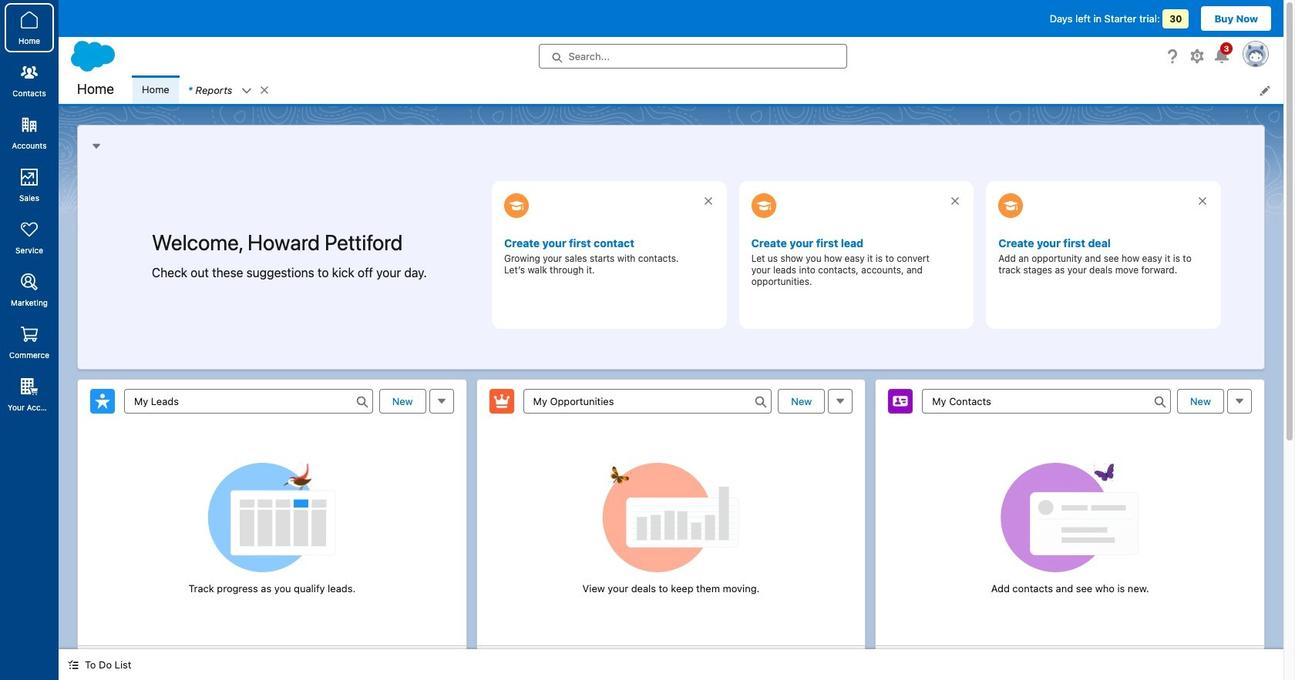 Task type: locate. For each thing, give the bounding box(es) containing it.
0 horizontal spatial text default image
[[68, 660, 79, 671]]

1 horizontal spatial select an option text field
[[523, 389, 772, 414]]

0 vertical spatial text default image
[[242, 85, 252, 96]]

Select an Option text field
[[124, 389, 373, 414], [523, 389, 772, 414]]

text default image
[[259, 85, 270, 95]]

1 select an option text field from the left
[[124, 389, 373, 414]]

Select an Option text field
[[923, 389, 1171, 414]]

0 horizontal spatial select an option text field
[[124, 389, 373, 414]]

list item
[[179, 76, 277, 104]]

text default image
[[242, 85, 252, 96], [68, 660, 79, 671]]

list
[[133, 76, 1284, 104]]



Task type: describe. For each thing, give the bounding box(es) containing it.
2 select an option text field from the left
[[523, 389, 772, 414]]

1 horizontal spatial text default image
[[242, 85, 252, 96]]

1 vertical spatial text default image
[[68, 660, 79, 671]]



